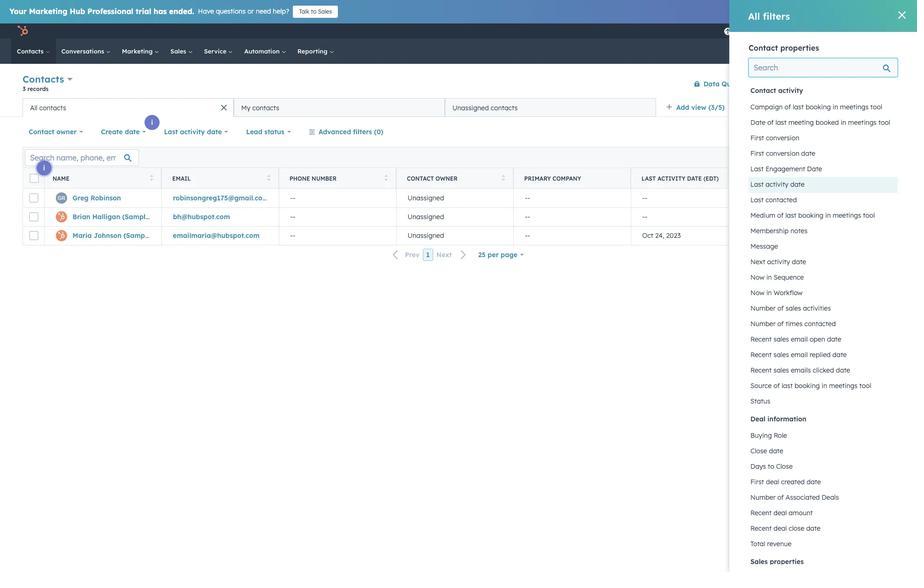 Task type: describe. For each thing, give the bounding box(es) containing it.
now for now in workflow
[[751, 289, 765, 297]]

help?
[[273, 7, 289, 15]]

ended.
[[169, 7, 194, 16]]

need
[[256, 7, 271, 15]]

search image
[[898, 48, 904, 54]]

data quality button
[[688, 74, 747, 93]]

conversion for first conversion date
[[766, 149, 800, 158]]

johnson
[[94, 232, 122, 240]]

membership notes button
[[749, 224, 898, 239]]

number for number of times contacted
[[751, 320, 776, 328]]

in up now in workflow
[[767, 273, 772, 282]]

press to sort. image for 1st press to sort. element from left
[[150, 174, 153, 181]]

number of associated deals button
[[749, 490, 898, 506]]

contact owner inside 'popup button'
[[29, 128, 77, 136]]

phone number
[[290, 175, 337, 182]]

view for save
[[875, 128, 887, 135]]

total
[[751, 540, 766, 548]]

emailmaria@hubspot.com
[[173, 232, 260, 240]]

contact inside "contact owner" 'popup button'
[[29, 128, 54, 136]]

unassigned button for robinsongreg175@gmail.com
[[396, 189, 514, 208]]

in down recent sales emails clicked date button
[[822, 382, 828, 390]]

last for medium
[[786, 211, 797, 220]]

press to sort. element for email
[[267, 174, 270, 182]]

press to sort. element for phone number
[[384, 174, 388, 182]]

data quality
[[704, 80, 746, 88]]

0 horizontal spatial close
[[751, 447, 768, 456]]

unassigned for robinsongreg175@gmail.com
[[408, 194, 444, 202]]

1 vertical spatial 2023
[[667, 232, 681, 240]]

add view (3/5) button
[[660, 98, 737, 117]]

recent for recent sales email open date
[[751, 335, 772, 344]]

first for first conversion date
[[751, 149, 765, 158]]

recent sales email replied date
[[751, 351, 847, 359]]

medium of last booking in meetings tool button
[[749, 208, 898, 224]]

help image
[[813, 28, 822, 36]]

calling icon button
[[770, 25, 786, 37]]

status button
[[749, 394, 898, 410]]

import button
[[799, 76, 834, 91]]

days
[[751, 463, 766, 471]]

contact
[[867, 80, 887, 87]]

pagination navigation
[[387, 249, 472, 261]]

last inside popup button
[[164, 128, 178, 136]]

create date (
[[877, 175, 918, 182]]

sales link
[[165, 39, 198, 64]]

of for number of sales activities
[[778, 304, 784, 313]]

primary
[[525, 175, 551, 182]]

create for create contact
[[848, 80, 865, 87]]

phone
[[290, 175, 310, 182]]

calling icon image
[[774, 27, 782, 36]]

0 horizontal spatial i button
[[37, 161, 52, 176]]

meetings for medium of last booking in meetings tool
[[833, 211, 862, 220]]

sales for sales link
[[170, 47, 188, 55]]

clicked
[[813, 366, 835, 375]]

recent deal amount button
[[749, 506, 898, 521]]

create contact
[[848, 80, 887, 87]]

close date button
[[749, 444, 898, 460]]

number of times contacted button
[[749, 317, 898, 332]]

lead for lead status
[[246, 128, 263, 136]]

first deal created date button
[[749, 475, 898, 490]]

of for number of times contacted
[[778, 320, 784, 328]]

1 horizontal spatial marketing
[[122, 47, 155, 55]]

next for next
[[437, 251, 452, 259]]

reporting
[[298, 47, 329, 55]]

create date
[[101, 128, 140, 136]]

marketplaces image
[[794, 28, 802, 36]]

sales for sales properties
[[751, 558, 768, 566]]

owner inside "contact owner" 'popup button'
[[56, 128, 77, 136]]

1 press to sort. element from the left
[[150, 174, 153, 182]]

filters for all
[[763, 10, 790, 22]]

booking for source
[[795, 382, 820, 390]]

trial
[[136, 7, 151, 16]]

activities
[[803, 304, 831, 313]]

contacts for my contacts
[[252, 104, 279, 112]]

last engagement date
[[751, 165, 823, 173]]

3
[[23, 85, 26, 93]]

row group containing contact activity
[[749, 81, 898, 572]]

maria johnson (sample contact)
[[73, 232, 181, 240]]

unassigned for bh@hubspot.com
[[408, 213, 444, 221]]

25 per page button
[[472, 246, 530, 264]]

2 vertical spatial i
[[43, 164, 45, 172]]

greg
[[73, 194, 89, 202]]

1 horizontal spatial 24,
[[890, 194, 900, 202]]

create contact button
[[840, 76, 895, 91]]

meetings for campaign of last booking in meetings tool
[[841, 103, 869, 111]]

contact) for bh@hubspot.com
[[151, 213, 180, 221]]

my contacts
[[241, 104, 279, 112]]

contacts banner
[[23, 72, 895, 98]]

company
[[553, 175, 582, 182]]

press to sort. element for lead status
[[854, 174, 857, 182]]

recent for recent deal amount
[[751, 509, 772, 517]]

date of last meeting booked in meetings tool
[[751, 118, 891, 127]]

add view (3/5)
[[677, 103, 725, 112]]

talk to sales button
[[293, 6, 338, 18]]

recent sales emails clicked date
[[751, 366, 851, 375]]

booking for campaign
[[806, 103, 831, 111]]

robinsongreg175@gmail.com link
[[173, 194, 269, 202]]

menu containing music
[[717, 23, 906, 39]]

deal for amount
[[774, 509, 787, 517]]

1 vertical spatial oct 24, 2023
[[643, 232, 681, 240]]

next activity date
[[751, 258, 807, 266]]

last for last activity date button
[[751, 180, 764, 189]]

contact inside row group
[[751, 86, 777, 95]]

of for date of last meeting booked in meetings tool
[[768, 118, 774, 127]]

bh@hubspot.com button
[[162, 208, 279, 226]]

of for campaign of last booking in meetings tool
[[785, 103, 791, 111]]

status inside button
[[751, 397, 771, 406]]

(3/5)
[[709, 103, 725, 112]]

maria johnson (sample contact) link
[[73, 232, 181, 240]]

date inside button
[[807, 525, 821, 533]]

per
[[488, 251, 499, 259]]

hubspot image
[[17, 25, 28, 37]]

workflow
[[774, 289, 803, 297]]

campaign of last booking in meetings tool
[[751, 103, 883, 111]]

first conversion
[[751, 134, 800, 142]]

(edt)
[[704, 175, 719, 182]]

robinson
[[91, 194, 121, 202]]

close date
[[751, 447, 784, 456]]

create for create date
[[101, 128, 123, 136]]

contact owner button
[[23, 123, 89, 141]]

press to sort. image for press to sort. element for phone number
[[384, 174, 388, 181]]

activity for row group containing contact activity
[[779, 86, 804, 95]]

greg robinson
[[73, 194, 121, 202]]

filters for advanced
[[353, 128, 372, 136]]

1 horizontal spatial i
[[151, 118, 153, 127]]

export button
[[811, 151, 841, 164]]

recent deal close date
[[751, 525, 821, 533]]

Search HubSpot search field
[[786, 43, 901, 59]]

create for create date (
[[877, 175, 899, 182]]

sales for clicked
[[774, 366, 789, 375]]

deals
[[822, 494, 839, 502]]

all views link
[[737, 98, 778, 117]]

first for first deal created date
[[751, 478, 765, 487]]

contact properties
[[749, 43, 820, 53]]

booking for medium
[[799, 211, 824, 220]]

contacts inside contacts link
[[17, 47, 45, 55]]

last for the last engagement date button
[[751, 165, 764, 173]]

deal for close
[[774, 525, 787, 533]]

now in workflow
[[751, 289, 803, 297]]

conversations
[[61, 47, 106, 55]]

all filters
[[749, 10, 790, 22]]

to for days
[[768, 463, 775, 471]]

total revenue
[[751, 540, 792, 548]]

number for number of associated deals
[[751, 494, 776, 502]]

last for source
[[782, 382, 793, 390]]

close
[[789, 525, 805, 533]]

all for all filters
[[749, 10, 760, 22]]

last contacted
[[751, 196, 797, 204]]

upgrade
[[734, 28, 761, 36]]

last activity date button
[[749, 177, 898, 193]]

save view button
[[844, 124, 895, 139]]

Search name, phone, email addresses, or company search field
[[25, 149, 139, 166]]

now for now in sequence
[[751, 273, 765, 282]]

recent for recent sales emails clicked date
[[751, 366, 772, 375]]

to for talk
[[311, 8, 317, 15]]

lead status
[[759, 175, 798, 182]]

greg robinson image
[[864, 27, 873, 35]]

all views
[[743, 103, 772, 112]]

contacts inside contacts popup button
[[23, 73, 64, 85]]

source
[[751, 382, 772, 390]]

recent sales email open date button
[[749, 332, 898, 348]]

lead status button
[[240, 123, 297, 141]]

my contacts button
[[234, 98, 445, 117]]

professional
[[87, 7, 133, 16]]

status
[[265, 128, 285, 136]]



Task type: locate. For each thing, give the bounding box(es) containing it.
2 vertical spatial booking
[[795, 382, 820, 390]]

sales properties
[[751, 558, 804, 566]]

views
[[753, 103, 772, 112]]

deal inside button
[[774, 525, 787, 533]]

tool for source of last booking in meetings tool
[[860, 382, 872, 390]]

booking inside button
[[799, 211, 824, 220]]

properties for contact properties
[[781, 43, 820, 53]]

i button left name
[[37, 161, 52, 176]]

deal for created
[[766, 478, 780, 487]]

0 vertical spatial booking
[[806, 103, 831, 111]]

1 vertical spatial (sample
[[124, 232, 151, 240]]

medium
[[751, 211, 776, 220]]

i button
[[792, 84, 807, 99], [145, 115, 160, 130], [37, 161, 52, 176]]

activity inside next activity date button
[[768, 258, 791, 266]]

1 horizontal spatial contacts
[[252, 104, 279, 112]]

status
[[776, 175, 798, 182], [751, 397, 771, 406]]

conversion for first conversion
[[766, 134, 800, 142]]

contact activity
[[751, 86, 804, 95]]

recent sales emails clicked date button
[[749, 363, 898, 379]]

contacted down 'number of sales activities' button
[[805, 320, 836, 328]]

1 vertical spatial filters
[[353, 128, 372, 136]]

import
[[807, 80, 826, 87]]

1 horizontal spatial create
[[848, 80, 865, 87]]

sales down the recent sales email open date
[[774, 351, 789, 359]]

-
[[290, 194, 293, 202], [293, 194, 296, 202], [525, 194, 528, 202], [528, 194, 530, 202], [643, 194, 645, 202], [645, 194, 648, 202], [760, 194, 763, 202], [763, 194, 765, 202], [290, 213, 293, 221], [293, 213, 296, 221], [525, 213, 528, 221], [528, 213, 530, 221], [643, 213, 645, 221], [645, 213, 648, 221], [760, 213, 763, 221], [763, 213, 765, 221], [290, 232, 293, 240], [293, 232, 296, 240], [525, 232, 528, 240], [528, 232, 530, 240], [760, 232, 763, 240], [763, 232, 765, 240]]

1 horizontal spatial last activity date
[[751, 180, 805, 189]]

hub
[[70, 7, 85, 16]]

total revenue button
[[749, 537, 898, 552]]

0 horizontal spatial press to sort. image
[[267, 174, 270, 181]]

0 vertical spatial filters
[[763, 10, 790, 22]]

contacts inside unassigned contacts button
[[491, 104, 518, 112]]

tool inside date of last meeting booked in meetings tool "button"
[[879, 118, 891, 127]]

press to sort. image
[[267, 174, 270, 181], [502, 174, 505, 181], [854, 174, 857, 181]]

1 vertical spatial sales
[[170, 47, 188, 55]]

1 press to sort. image from the left
[[150, 174, 153, 181]]

email inside recent sales email open date button
[[791, 335, 808, 344]]

source of last booking in meetings tool
[[751, 382, 872, 390]]

i button right create date
[[145, 115, 160, 130]]

last inside button
[[793, 103, 804, 111]]

greg robinson link
[[73, 194, 121, 202]]

last up meeting
[[793, 103, 804, 111]]

settings image
[[829, 27, 837, 36]]

lead for lead status
[[759, 175, 774, 182]]

0 horizontal spatial contacted
[[766, 196, 797, 204]]

sales left emails
[[774, 366, 789, 375]]

contacts inside my contacts "button"
[[252, 104, 279, 112]]

(sample down the brian halligan (sample contact) link
[[124, 232, 151, 240]]

unassigned button
[[396, 189, 514, 208], [396, 208, 514, 226], [396, 226, 514, 245]]

number inside button
[[751, 494, 776, 502]]

press to sort. image left phone
[[267, 174, 270, 181]]

1 vertical spatial 24,
[[656, 232, 665, 240]]

next for next activity date
[[751, 258, 766, 266]]

2 first from the top
[[751, 149, 765, 158]]

talk to sales
[[299, 8, 332, 15]]

1 horizontal spatial filters
[[763, 10, 790, 22]]

0 vertical spatial status
[[776, 175, 798, 182]]

0 horizontal spatial status
[[751, 397, 771, 406]]

1 horizontal spatial 2023
[[901, 194, 916, 202]]

export
[[817, 154, 835, 161]]

1 recent from the top
[[751, 335, 772, 344]]

email for open
[[791, 335, 808, 344]]

Search search field
[[749, 58, 898, 77]]

1 horizontal spatial i button
[[145, 115, 160, 130]]

first down first conversion
[[751, 149, 765, 158]]

tool inside the medium of last booking in meetings tool button
[[864, 211, 875, 220]]

all for all contacts
[[30, 104, 37, 112]]

3 contacts from the left
[[491, 104, 518, 112]]

2 press to sort. element from the left
[[267, 174, 270, 182]]

contact owner
[[29, 128, 77, 136], [407, 175, 458, 182]]

number right phone
[[312, 175, 337, 182]]

buying role
[[751, 432, 788, 440]]

row group
[[749, 81, 898, 572]]

reporting link
[[292, 39, 340, 64]]

buying
[[751, 432, 772, 440]]

1 vertical spatial marketing
[[122, 47, 155, 55]]

0 horizontal spatial marketing
[[29, 7, 67, 16]]

0 vertical spatial 2023
[[901, 194, 916, 202]]

filters left (0)
[[353, 128, 372, 136]]

i button left import
[[792, 84, 807, 99]]

menu
[[717, 23, 906, 39]]

0 vertical spatial now
[[751, 273, 765, 282]]

(sample for johnson
[[124, 232, 151, 240]]

meetings down recent sales emails clicked date button
[[829, 382, 858, 390]]

recent for recent sales email replied date
[[751, 351, 772, 359]]

sales down total at the right
[[751, 558, 768, 566]]

last activity date inside last activity date popup button
[[164, 128, 222, 136]]

meetings inside "source of last booking in meetings tool" "button"
[[829, 382, 858, 390]]

meetings down 'last contacted' button
[[833, 211, 862, 220]]

menu item
[[767, 23, 769, 39]]

2 vertical spatial create
[[877, 175, 899, 182]]

date inside button
[[807, 165, 823, 173]]

2 email from the top
[[791, 351, 808, 359]]

notifications button
[[841, 23, 857, 39]]

1 horizontal spatial contact owner
[[407, 175, 458, 182]]

last for campaign
[[793, 103, 804, 111]]

1 vertical spatial email
[[791, 351, 808, 359]]

0 vertical spatial contacts
[[17, 47, 45, 55]]

1 vertical spatial properties
[[770, 558, 804, 566]]

status down last engagement date
[[776, 175, 798, 182]]

1 vertical spatial view
[[875, 128, 887, 135]]

sales for replied
[[774, 351, 789, 359]]

tool inside "source of last booking in meetings tool" "button"
[[860, 382, 872, 390]]

of for medium of last booking in meetings tool
[[778, 211, 784, 220]]

2 vertical spatial i button
[[37, 161, 52, 176]]

name
[[53, 175, 69, 182]]

unassigned button for emailmaria@hubspot.com
[[396, 226, 514, 245]]

filters inside button
[[353, 128, 372, 136]]

now
[[751, 273, 765, 282], [751, 289, 765, 297]]

sales inside row group
[[751, 558, 768, 566]]

1 horizontal spatial next
[[751, 258, 766, 266]]

3 first from the top
[[751, 478, 765, 487]]

press to sort. image
[[150, 174, 153, 181], [384, 174, 388, 181]]

recent for recent deal close date
[[751, 525, 772, 533]]

sales left "service"
[[170, 47, 188, 55]]

campaign
[[751, 103, 783, 111]]

in up booked
[[833, 103, 839, 111]]

i down all contacts button
[[151, 118, 153, 127]]

1 horizontal spatial oct 24, 2023
[[877, 194, 916, 202]]

service link
[[198, 39, 239, 64]]

0 horizontal spatial sales
[[170, 47, 188, 55]]

0 vertical spatial owner
[[56, 128, 77, 136]]

0 vertical spatial (sample
[[122, 213, 149, 221]]

view right add
[[692, 103, 707, 112]]

view for add
[[692, 103, 707, 112]]

lead left "status" at the left of page
[[246, 128, 263, 136]]

press to sort. element for contact owner
[[502, 174, 505, 182]]

of down now in workflow
[[778, 304, 784, 313]]

email up recent sales email replied date at the right bottom
[[791, 335, 808, 344]]

2 horizontal spatial i button
[[792, 84, 807, 99]]

first conversion button
[[749, 131, 898, 146]]

notifications image
[[845, 28, 853, 36]]

activity for last activity date button
[[766, 180, 789, 189]]

create left contact
[[848, 80, 865, 87]]

2 press to sort. image from the left
[[502, 174, 505, 181]]

0 horizontal spatial to
[[311, 8, 317, 15]]

marketing link
[[116, 39, 165, 64]]

meetings up save
[[849, 118, 877, 127]]

0 vertical spatial sales
[[318, 8, 332, 15]]

4 press to sort. element from the left
[[502, 174, 505, 182]]

last inside button
[[751, 165, 764, 173]]

1 horizontal spatial lead
[[759, 175, 774, 182]]

2023
[[901, 194, 916, 202], [667, 232, 681, 240]]

0 horizontal spatial last activity date
[[164, 128, 222, 136]]

recent sales email open date
[[751, 335, 842, 344]]

5 press to sort. element from the left
[[854, 174, 857, 182]]

sales up 'number of times contacted'
[[786, 304, 802, 313]]

press to sort. image for contact owner
[[502, 174, 505, 181]]

of right the source
[[774, 382, 780, 390]]

sales down 'number of times contacted'
[[774, 335, 789, 344]]

1 horizontal spatial oct
[[877, 194, 889, 202]]

date of last meeting booked in meetings tool button
[[749, 115, 898, 131]]

first down days
[[751, 478, 765, 487]]

0 horizontal spatial 2023
[[667, 232, 681, 240]]

0 vertical spatial close
[[751, 447, 768, 456]]

activity inside last activity date popup button
[[180, 128, 205, 136]]

all left views
[[743, 103, 751, 112]]

tool for medium of last booking in meetings tool
[[864, 211, 875, 220]]

0 horizontal spatial filters
[[353, 128, 372, 136]]

now inside button
[[751, 289, 765, 297]]

lead down the engagement
[[759, 175, 774, 182]]

2 conversion from the top
[[766, 149, 800, 158]]

0 vertical spatial create
[[848, 80, 865, 87]]

of up recent deal amount
[[778, 494, 784, 502]]

contact) down bh@hubspot.com "link"
[[153, 232, 181, 240]]

meetings inside date of last meeting booked in meetings tool "button"
[[849, 118, 877, 127]]

1 vertical spatial i button
[[145, 115, 160, 130]]

bh@hubspot.com link
[[173, 213, 230, 221]]

1 vertical spatial i
[[151, 118, 153, 127]]

email inside recent sales email replied date button
[[791, 351, 808, 359]]

1 vertical spatial contacted
[[805, 320, 836, 328]]

marketplaces button
[[788, 23, 808, 39]]

date left ( at the right top
[[900, 175, 915, 182]]

of left times
[[778, 320, 784, 328]]

i up campaign of last booking in meetings tool
[[798, 87, 800, 96]]

4 recent from the top
[[751, 509, 772, 517]]

recent sales email replied date button
[[749, 348, 898, 363]]

unassigned for emailmaria@hubspot.com
[[408, 232, 444, 240]]

1 vertical spatial deal
[[774, 509, 787, 517]]

of down contact activity on the right top of page
[[785, 103, 791, 111]]

number up recent deal amount
[[751, 494, 776, 502]]

contacts for all contacts
[[39, 104, 66, 112]]

view
[[692, 103, 707, 112], [875, 128, 887, 135]]

meetings inside the campaign of last booking in meetings tool button
[[841, 103, 869, 111]]

last inside button
[[786, 211, 797, 220]]

0 vertical spatial first
[[751, 134, 765, 142]]

1 vertical spatial first
[[751, 149, 765, 158]]

booking inside button
[[806, 103, 831, 111]]

booking inside "button"
[[795, 382, 820, 390]]

contacts down hubspot link
[[17, 47, 45, 55]]

actions
[[760, 80, 780, 87]]

now in sequence
[[751, 273, 804, 282]]

press to sort. image left primary
[[502, 174, 505, 181]]

date down all views link
[[751, 118, 766, 127]]

emailmaria@hubspot.com button
[[162, 226, 279, 245]]

automation link
[[239, 39, 292, 64]]

1 vertical spatial oct
[[643, 232, 654, 240]]

create
[[848, 80, 865, 87], [101, 128, 123, 136], [877, 175, 899, 182]]

in inside button
[[826, 211, 831, 220]]

primary company column header
[[514, 168, 632, 189]]

create left ( at the right top
[[877, 175, 899, 182]]

2 now from the top
[[751, 289, 765, 297]]

5 recent from the top
[[751, 525, 772, 533]]

conversion up the first conversion date at the top right of the page
[[766, 134, 800, 142]]

my
[[241, 104, 251, 112]]

0 horizontal spatial contact owner
[[29, 128, 77, 136]]

sales inside recent sales email replied date button
[[774, 351, 789, 359]]

deal down "days to close"
[[766, 478, 780, 487]]

1 horizontal spatial status
[[776, 175, 798, 182]]

booking
[[806, 103, 831, 111], [799, 211, 824, 220], [795, 382, 820, 390]]

has
[[154, 7, 167, 16]]

of up membership notes
[[778, 211, 784, 220]]

in inside button
[[767, 289, 772, 297]]

0 horizontal spatial lead
[[246, 128, 263, 136]]

1 now from the top
[[751, 273, 765, 282]]

sales inside recent sales emails clicked date button
[[774, 366, 789, 375]]

prev button
[[387, 249, 423, 261]]

2 horizontal spatial i
[[798, 87, 800, 96]]

0 vertical spatial email
[[791, 335, 808, 344]]

meetings inside the medium of last booking in meetings tool button
[[833, 211, 862, 220]]

all for all views
[[743, 103, 751, 112]]

sales inside 'number of sales activities' button
[[786, 304, 802, 313]]

music button
[[859, 23, 905, 39]]

activity inside last activity date button
[[766, 180, 789, 189]]

date down export "button" in the right top of the page
[[807, 165, 823, 173]]

0 vertical spatial conversion
[[766, 134, 800, 142]]

last down recent sales emails clicked date at the bottom of page
[[782, 382, 793, 390]]

lead inside popup button
[[246, 128, 263, 136]]

0 vertical spatial i button
[[792, 84, 807, 99]]

create down all contacts button
[[101, 128, 123, 136]]

all down 3 records
[[30, 104, 37, 112]]

search button
[[893, 43, 909, 59]]

meetings for source of last booking in meetings tool
[[829, 382, 858, 390]]

1 horizontal spatial view
[[875, 128, 887, 135]]

first up the first conversion date at the top right of the page
[[751, 134, 765, 142]]

booking up date of last meeting booked in meetings tool
[[806, 103, 831, 111]]

in right booked
[[841, 118, 847, 127]]

contacted down lead status
[[766, 196, 797, 204]]

tool inside the campaign of last booking in meetings tool button
[[871, 103, 883, 111]]

0 horizontal spatial oct
[[643, 232, 654, 240]]

0 vertical spatial i
[[798, 87, 800, 96]]

now down now in sequence
[[751, 289, 765, 297]]

medium of last booking in meetings tool
[[751, 211, 875, 220]]

marketing
[[29, 7, 67, 16], [122, 47, 155, 55]]

3 records
[[23, 85, 49, 93]]

now inside button
[[751, 273, 765, 282]]

number left times
[[751, 320, 776, 328]]

create inside the create contact button
[[848, 80, 865, 87]]

lead status
[[246, 128, 285, 136]]

music
[[875, 27, 891, 35]]

1 vertical spatial lead
[[759, 175, 774, 182]]

automation
[[244, 47, 282, 55]]

0 vertical spatial view
[[692, 103, 707, 112]]

view right save
[[875, 128, 887, 135]]

contacts inside all contacts button
[[39, 104, 66, 112]]

1 horizontal spatial sales
[[318, 8, 332, 15]]

2 horizontal spatial create
[[877, 175, 899, 182]]

0 vertical spatial contacted
[[766, 196, 797, 204]]

unassigned inside unassigned contacts button
[[453, 104, 489, 112]]

contacts button
[[23, 72, 73, 86]]

1 vertical spatial booking
[[799, 211, 824, 220]]

next right 1 button
[[437, 251, 452, 259]]

contacts up the records
[[23, 73, 64, 85]]

1 contacts from the left
[[39, 104, 66, 112]]

(sample
[[122, 213, 149, 221], [124, 232, 151, 240]]

next inside next activity date button
[[751, 258, 766, 266]]

first for first conversion
[[751, 134, 765, 142]]

sales inside sales link
[[170, 47, 188, 55]]

1 vertical spatial create
[[101, 128, 123, 136]]

press to sort. element
[[150, 174, 153, 182], [267, 174, 270, 182], [384, 174, 388, 182], [502, 174, 505, 182], [854, 174, 857, 182]]

2 horizontal spatial contacts
[[491, 104, 518, 112]]

of down campaign
[[768, 118, 774, 127]]

(sample for halligan
[[122, 213, 149, 221]]

2 vertical spatial deal
[[774, 525, 787, 533]]

1 vertical spatial owner
[[436, 175, 458, 182]]

contact) for emailmaria@hubspot.com
[[153, 232, 181, 240]]

create inside create date popup button
[[101, 128, 123, 136]]

email for replied
[[791, 351, 808, 359]]

properties down revenue at the bottom right
[[770, 558, 804, 566]]

press to sort. image up 'last contacted' button
[[854, 174, 857, 181]]

next inside next button
[[437, 251, 452, 259]]

close up first deal created date
[[777, 463, 793, 471]]

tool for campaign of last booking in meetings tool
[[871, 103, 883, 111]]

to inside row group
[[768, 463, 775, 471]]

last for date
[[776, 118, 787, 127]]

1 email from the top
[[791, 335, 808, 344]]

actions button
[[752, 76, 793, 91]]

1 conversion from the top
[[766, 134, 800, 142]]

i down "contact owner" 'popup button'
[[43, 164, 45, 172]]

properties down marketplaces icon at the right
[[781, 43, 820, 53]]

save
[[861, 128, 874, 135]]

0 horizontal spatial contacts
[[39, 104, 66, 112]]

sales inside recent sales email open date button
[[774, 335, 789, 344]]

2 horizontal spatial press to sort. image
[[854, 174, 857, 181]]

activity for next activity date button
[[768, 258, 791, 266]]

recent deal close date button
[[749, 521, 898, 537]]

in down now in sequence
[[767, 289, 772, 297]]

2 contacts from the left
[[252, 104, 279, 112]]

press to sort. image for lead status
[[854, 174, 857, 181]]

in down 'last contacted' button
[[826, 211, 831, 220]]

filters up calling icon popup button
[[763, 10, 790, 22]]

advanced
[[319, 128, 351, 136]]

(
[[917, 175, 918, 182]]

of for source of last booking in meetings tool
[[774, 382, 780, 390]]

all inside button
[[30, 104, 37, 112]]

date left (edt)
[[688, 175, 702, 182]]

email up recent sales emails clicked date at the bottom of page
[[791, 351, 808, 359]]

1 horizontal spatial contacted
[[805, 320, 836, 328]]

meetings down the create contact button
[[841, 103, 869, 111]]

close up days
[[751, 447, 768, 456]]

next down the message
[[751, 258, 766, 266]]

brian halligan (sample contact) link
[[73, 213, 180, 221]]

last activity date inside last activity date button
[[751, 180, 805, 189]]

contacts for unassigned contacts
[[491, 104, 518, 112]]

service
[[204, 47, 228, 55]]

press to sort. image for email
[[267, 174, 270, 181]]

booking down 'last contacted' button
[[799, 211, 824, 220]]

deal up revenue at the bottom right
[[774, 525, 787, 533]]

booked
[[816, 118, 839, 127]]

to right days
[[768, 463, 775, 471]]

emailmaria@hubspot.com link
[[173, 232, 260, 240]]

1 vertical spatial to
[[768, 463, 775, 471]]

1 horizontal spatial press to sort. image
[[502, 174, 505, 181]]

1 vertical spatial conversion
[[766, 149, 800, 158]]

1 horizontal spatial close
[[777, 463, 793, 471]]

1 vertical spatial last activity date
[[751, 180, 805, 189]]

0 vertical spatial lead
[[246, 128, 263, 136]]

unassigned contacts button
[[445, 98, 656, 117]]

0 vertical spatial 24,
[[890, 194, 900, 202]]

1 first from the top
[[751, 134, 765, 142]]

sequence
[[774, 273, 804, 282]]

3 press to sort. image from the left
[[854, 174, 857, 181]]

0 vertical spatial marketing
[[29, 7, 67, 16]]

status down the source
[[751, 397, 771, 406]]

sales right talk
[[318, 8, 332, 15]]

3 recent from the top
[[751, 366, 772, 375]]

number for number of sales activities
[[751, 304, 776, 313]]

2 vertical spatial first
[[751, 478, 765, 487]]

0 vertical spatial oct
[[877, 194, 889, 202]]

date inside "button"
[[751, 118, 766, 127]]

of for number of associated deals
[[778, 494, 784, 502]]

2 vertical spatial sales
[[751, 558, 768, 566]]

engagement
[[766, 165, 806, 173]]

properties inside row group
[[770, 558, 804, 566]]

0 vertical spatial deal
[[766, 478, 780, 487]]

email
[[791, 335, 808, 344], [791, 351, 808, 359]]

deal up recent deal close date
[[774, 509, 787, 517]]

close image
[[895, 8, 903, 15], [899, 11, 906, 19]]

0 horizontal spatial 24,
[[656, 232, 665, 240]]

contact) down email
[[151, 213, 180, 221]]

contacts
[[17, 47, 45, 55], [23, 73, 64, 85]]

recent inside button
[[751, 525, 772, 533]]

3 press to sort. element from the left
[[384, 174, 388, 182]]

booking down emails
[[795, 382, 820, 390]]

last up notes
[[786, 211, 797, 220]]

upgrade image
[[724, 28, 732, 36]]

conversion up the engagement
[[766, 149, 800, 158]]

1 vertical spatial close
[[777, 463, 793, 471]]

2 recent from the top
[[751, 351, 772, 359]]

properties for sales properties
[[770, 558, 804, 566]]

records
[[27, 85, 49, 93]]

amount
[[789, 509, 813, 517]]

bh@hubspot.com
[[173, 213, 230, 221]]

settings link
[[827, 26, 839, 36]]

last up first conversion
[[776, 118, 787, 127]]

1 vertical spatial contacts
[[23, 73, 64, 85]]

0 horizontal spatial i
[[43, 164, 45, 172]]

to right talk
[[311, 8, 317, 15]]

0 vertical spatial last activity date
[[164, 128, 222, 136]]

0 horizontal spatial view
[[692, 103, 707, 112]]

unassigned button for bh@hubspot.com
[[396, 208, 514, 226]]

sales inside talk to sales button
[[318, 8, 332, 15]]

role
[[774, 432, 788, 440]]

now up now in workflow
[[751, 273, 765, 282]]

3 unassigned button from the top
[[396, 226, 514, 245]]

(sample up 'maria johnson (sample contact)' link
[[122, 213, 149, 221]]

marketing down "trial"
[[122, 47, 155, 55]]

marketing left hub
[[29, 7, 67, 16]]

associated
[[786, 494, 820, 502]]

all up upgrade
[[749, 10, 760, 22]]

sales for open
[[774, 335, 789, 344]]

view inside button
[[875, 128, 887, 135]]

0 vertical spatial contact)
[[151, 213, 180, 221]]

message
[[751, 242, 778, 251]]

0 vertical spatial oct 24, 2023
[[877, 194, 916, 202]]

1 press to sort. image from the left
[[267, 174, 270, 181]]

view inside "popup button"
[[692, 103, 707, 112]]

2 press to sort. image from the left
[[384, 174, 388, 181]]

0 horizontal spatial owner
[[56, 128, 77, 136]]

1 vertical spatial status
[[751, 397, 771, 406]]

2 unassigned button from the top
[[396, 208, 514, 226]]

number down now in workflow
[[751, 304, 776, 313]]

number of sales activities button
[[749, 301, 898, 317]]

source of last booking in meetings tool button
[[749, 378, 898, 394]]

sales
[[786, 304, 802, 313], [774, 335, 789, 344], [774, 351, 789, 359], [774, 366, 789, 375]]

last for 'last contacted' button
[[751, 196, 764, 204]]

brian
[[73, 213, 90, 221]]

buying role button
[[749, 428, 898, 444]]

1 unassigned button from the top
[[396, 189, 514, 208]]

1 vertical spatial contact owner
[[407, 175, 458, 182]]



Task type: vqa. For each thing, say whether or not it's contained in the screenshot.
interacting
no



